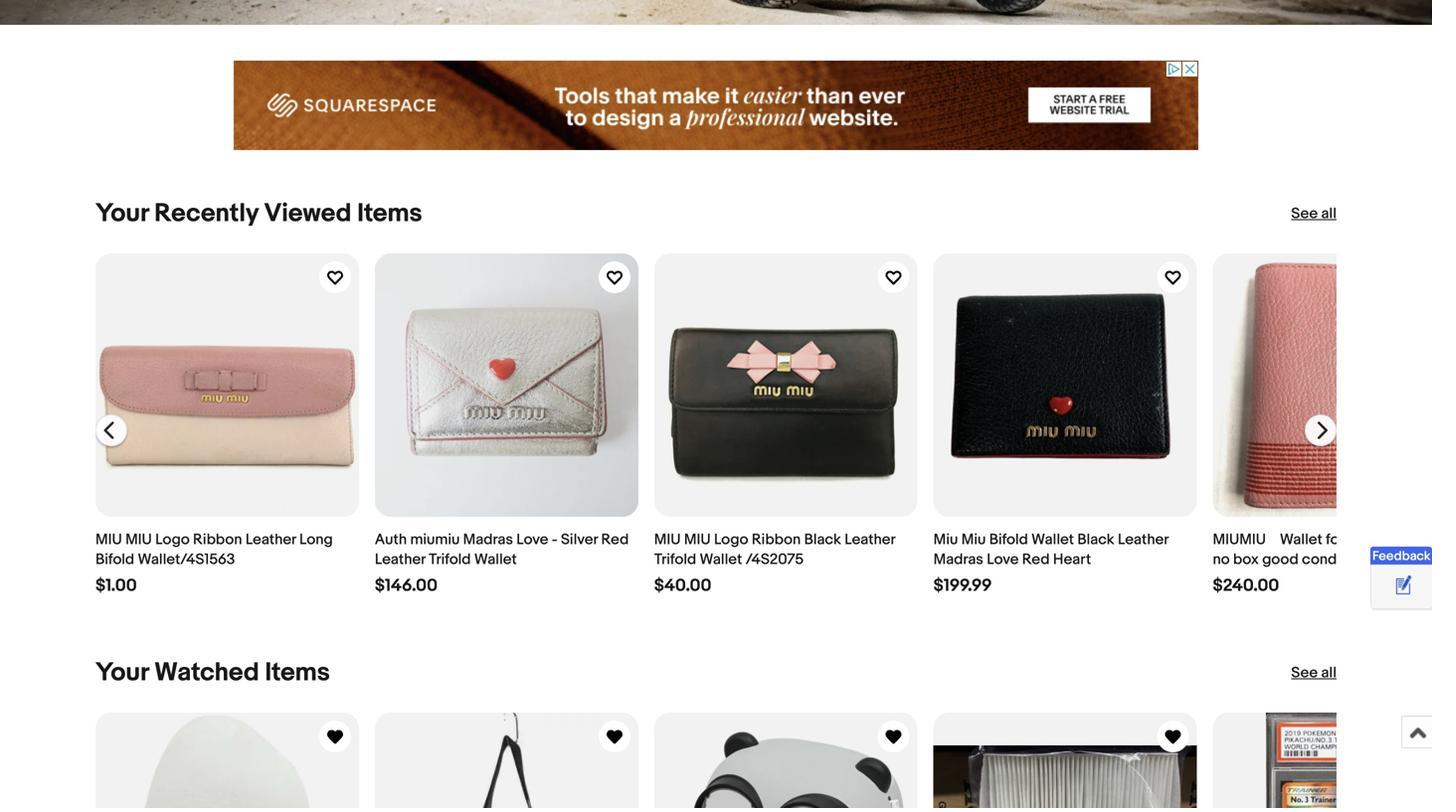 Task type: describe. For each thing, give the bounding box(es) containing it.
wallet
[[1376, 531, 1416, 549]]

wallet inside miu miu bifold wallet black leather madras love red heart $199.99
[[1031, 531, 1074, 549]]

leather inside auth miumiu madras love - silver red leather trifold wallet $146.00
[[375, 551, 425, 569]]

miu miu logo ribbon leather long bifold wallet/4s1563 $1.00
[[95, 531, 333, 597]]

$40.00
[[654, 576, 711, 597]]

recently
[[154, 198, 258, 229]]

see all for your watched items
[[1291, 664, 1337, 682]]

folding
[[1326, 531, 1373, 549]]

leather inside miu miu logo ribbon leather long bifold wallet/4s1563 $1.00
[[245, 531, 296, 549]]

madras inside miu miu bifold wallet black leather madras love red heart $199.99
[[933, 551, 983, 569]]

love inside miu miu bifold wallet black leather madras love red heart $199.99
[[987, 551, 1019, 569]]

black for heart
[[1077, 531, 1114, 549]]

logo for /4s2075
[[714, 531, 748, 549]]

love inside auth miumiu madras love - silver red leather trifold wallet $146.00
[[516, 531, 548, 549]]

$240.00
[[1213, 576, 1279, 597]]

auth
[[375, 531, 407, 549]]

miu miu logo ribbon black leather trifold wallet /4s2075 $40.00
[[654, 531, 895, 597]]

your recently viewed items
[[95, 198, 422, 229]]

$40.00 text field
[[654, 576, 711, 597]]

see all link for your recently viewed items
[[1291, 204, 1337, 224]]

see all for your recently viewed items
[[1291, 205, 1337, 223]]

-
[[552, 531, 558, 549]]

all for your watched items
[[1321, 664, 1337, 682]]

leather inside miu miu bifold wallet black leather madras love red heart $199.99
[[1118, 531, 1168, 549]]

4 miu from the left
[[684, 531, 711, 549]]

auth miumiu madras love - silver red leather trifold wallet $146.00
[[375, 531, 629, 597]]

/4s2075
[[746, 551, 804, 569]]

feedback
[[1372, 549, 1431, 564]]

$199.99
[[933, 576, 992, 597]]

see for your recently viewed items
[[1291, 205, 1318, 223]]

1 miu from the left
[[95, 531, 122, 549]]

your watched items
[[95, 658, 330, 689]]

$1.00
[[95, 576, 137, 597]]

see for your watched items
[[1291, 664, 1318, 682]]

black for $40.00
[[804, 531, 841, 549]]

ribbon for /4s2075
[[752, 531, 801, 549]]

all for your recently viewed items
[[1321, 205, 1337, 223]]

your watched items link
[[95, 658, 330, 689]]

miumiu
[[410, 531, 460, 549]]

miu miu bifold wallet black leather madras love red heart $199.99
[[933, 531, 1168, 597]]

miumiu　wallet  folding wallet ca $240.00
[[1213, 531, 1432, 597]]

1 miu from the left
[[933, 531, 958, 549]]

bifold inside miu miu logo ribbon leather long bifold wallet/4s1563 $1.00
[[95, 551, 134, 569]]

advertisement region
[[234, 61, 1198, 150]]

$1.00 text field
[[95, 576, 137, 597]]



Task type: locate. For each thing, give the bounding box(es) containing it.
1 see all link from the top
[[1291, 204, 1337, 224]]

ribbon up /4s2075
[[752, 531, 801, 549]]

0 horizontal spatial madras
[[463, 531, 513, 549]]

$146.00
[[375, 576, 438, 597]]

red inside miu miu bifold wallet black leather madras love red heart $199.99
[[1022, 551, 1050, 569]]

madras inside auth miumiu madras love - silver red leather trifold wallet $146.00
[[463, 531, 513, 549]]

1 horizontal spatial items
[[357, 198, 422, 229]]

0 vertical spatial items
[[357, 198, 422, 229]]

love left -
[[516, 531, 548, 549]]

2 black from the left
[[1077, 531, 1114, 549]]

bifold inside miu miu bifold wallet black leather madras love red heart $199.99
[[989, 531, 1028, 549]]

logo
[[155, 531, 190, 549], [714, 531, 748, 549]]

miu up "$199.99"
[[933, 531, 958, 549]]

your left "watched"
[[95, 658, 149, 689]]

1 horizontal spatial logo
[[714, 531, 748, 549]]

bifold up $199.99 text field
[[989, 531, 1028, 549]]

2 see all from the top
[[1291, 664, 1337, 682]]

red right silver
[[601, 531, 629, 549]]

miu
[[933, 531, 958, 549], [961, 531, 986, 549]]

wallet
[[1031, 531, 1074, 549], [474, 551, 517, 569], [700, 551, 742, 569]]

2 see all link from the top
[[1291, 663, 1337, 683]]

1 horizontal spatial trifold
[[654, 551, 696, 569]]

1 all from the top
[[1321, 205, 1337, 223]]

black inside miu miu logo ribbon black leather trifold wallet /4s2075 $40.00
[[804, 531, 841, 549]]

1 logo from the left
[[155, 531, 190, 549]]

0 horizontal spatial ribbon
[[193, 531, 242, 549]]

1 horizontal spatial bifold
[[989, 531, 1028, 549]]

2 miu from the left
[[961, 531, 986, 549]]

red left heart
[[1022, 551, 1050, 569]]

see all
[[1291, 205, 1337, 223], [1291, 664, 1337, 682]]

long
[[299, 531, 333, 549]]

wallet inside miu miu logo ribbon black leather trifold wallet /4s2075 $40.00
[[700, 551, 742, 569]]

love up $199.99 text field
[[987, 551, 1019, 569]]

1 vertical spatial see all
[[1291, 664, 1337, 682]]

1 vertical spatial red
[[1022, 551, 1050, 569]]

items right "watched"
[[265, 658, 330, 689]]

0 horizontal spatial wallet
[[474, 551, 517, 569]]

trifold inside miu miu logo ribbon black leather trifold wallet /4s2075 $40.00
[[654, 551, 696, 569]]

1 vertical spatial items
[[265, 658, 330, 689]]

1 vertical spatial all
[[1321, 664, 1337, 682]]

0 vertical spatial see all
[[1291, 205, 1337, 223]]

see all link for your watched items
[[1291, 663, 1337, 683]]

1 vertical spatial love
[[987, 551, 1019, 569]]

ribbon inside miu miu logo ribbon black leather trifold wallet /4s2075 $40.00
[[752, 531, 801, 549]]

watched
[[154, 658, 259, 689]]

your for your recently viewed items
[[95, 198, 149, 229]]

1 see from the top
[[1291, 205, 1318, 223]]

2 miu from the left
[[125, 531, 152, 549]]

ribbon inside miu miu logo ribbon leather long bifold wallet/4s1563 $1.00
[[193, 531, 242, 549]]

your
[[95, 198, 149, 229], [95, 658, 149, 689]]

0 horizontal spatial miu
[[933, 531, 958, 549]]

0 horizontal spatial black
[[804, 531, 841, 549]]

trifold inside auth miumiu madras love - silver red leather trifold wallet $146.00
[[429, 551, 471, 569]]

logo inside miu miu logo ribbon leather long bifold wallet/4s1563 $1.00
[[155, 531, 190, 549]]

1 vertical spatial see
[[1291, 664, 1318, 682]]

0 horizontal spatial logo
[[155, 531, 190, 549]]

bifold
[[989, 531, 1028, 549], [95, 551, 134, 569]]

0 horizontal spatial items
[[265, 658, 330, 689]]

ribbon for $1.00
[[193, 531, 242, 549]]

logo inside miu miu logo ribbon black leather trifold wallet /4s2075 $40.00
[[714, 531, 748, 549]]

2 see from the top
[[1291, 664, 1318, 682]]

trifold down miumiu
[[429, 551, 471, 569]]

1 horizontal spatial ribbon
[[752, 531, 801, 549]]

madras
[[463, 531, 513, 549], [933, 551, 983, 569]]

black
[[804, 531, 841, 549], [1077, 531, 1114, 549]]

1 horizontal spatial miu
[[961, 531, 986, 549]]

0 horizontal spatial trifold
[[429, 551, 471, 569]]

see
[[1291, 205, 1318, 223], [1291, 664, 1318, 682]]

0 horizontal spatial love
[[516, 531, 548, 549]]

red inside auth miumiu madras love - silver red leather trifold wallet $146.00
[[601, 531, 629, 549]]

see all link
[[1291, 204, 1337, 224], [1291, 663, 1337, 683]]

madras up $199.99 text field
[[933, 551, 983, 569]]

0 vertical spatial love
[[516, 531, 548, 549]]

2 all from the top
[[1321, 664, 1337, 682]]

your left the recently
[[95, 198, 149, 229]]

$199.99 text field
[[933, 576, 992, 597]]

ca
[[1420, 531, 1432, 549]]

0 horizontal spatial red
[[601, 531, 629, 549]]

2 logo from the left
[[714, 531, 748, 549]]

love
[[516, 531, 548, 549], [987, 551, 1019, 569]]

2 trifold from the left
[[654, 551, 696, 569]]

miu up $199.99 text field
[[961, 531, 986, 549]]

silver
[[561, 531, 598, 549]]

logo up /4s2075
[[714, 531, 748, 549]]

0 vertical spatial your
[[95, 198, 149, 229]]

1 black from the left
[[804, 531, 841, 549]]

$146.00 text field
[[375, 576, 438, 597]]

your for your watched items
[[95, 658, 149, 689]]

1 vertical spatial madras
[[933, 551, 983, 569]]

leather inside miu miu logo ribbon black leather trifold wallet /4s2075 $40.00
[[845, 531, 895, 549]]

trifold
[[429, 551, 471, 569], [654, 551, 696, 569]]

0 vertical spatial see
[[1291, 205, 1318, 223]]

1 your from the top
[[95, 198, 149, 229]]

your recently viewed items link
[[95, 198, 422, 229]]

1 horizontal spatial madras
[[933, 551, 983, 569]]

wallet inside auth miumiu madras love - silver red leather trifold wallet $146.00
[[474, 551, 517, 569]]

$240.00 text field
[[1213, 576, 1279, 597]]

trifold up $40.00 at bottom
[[654, 551, 696, 569]]

1 horizontal spatial love
[[987, 551, 1019, 569]]

1 vertical spatial bifold
[[95, 551, 134, 569]]

0 vertical spatial red
[[601, 531, 629, 549]]

0 vertical spatial madras
[[463, 531, 513, 549]]

wallet/4s1563
[[138, 551, 235, 569]]

2 ribbon from the left
[[752, 531, 801, 549]]

madras right miumiu
[[463, 531, 513, 549]]

ribbon
[[193, 531, 242, 549], [752, 531, 801, 549]]

all
[[1321, 205, 1337, 223], [1321, 664, 1337, 682]]

ribbon up wallet/4s1563 in the bottom of the page
[[193, 531, 242, 549]]

1 horizontal spatial wallet
[[700, 551, 742, 569]]

1 vertical spatial your
[[95, 658, 149, 689]]

logo up wallet/4s1563 in the bottom of the page
[[155, 531, 190, 549]]

3 miu from the left
[[654, 531, 681, 549]]

leather
[[245, 531, 296, 549], [845, 531, 895, 549], [1118, 531, 1168, 549], [375, 551, 425, 569]]

0 vertical spatial all
[[1321, 205, 1337, 223]]

miu
[[95, 531, 122, 549], [125, 531, 152, 549], [654, 531, 681, 549], [684, 531, 711, 549]]

0 vertical spatial see all link
[[1291, 204, 1337, 224]]

2 your from the top
[[95, 658, 149, 689]]

logo for $1.00
[[155, 531, 190, 549]]

1 horizontal spatial black
[[1077, 531, 1114, 549]]

items right viewed
[[357, 198, 422, 229]]

miumiu　wallet
[[1213, 531, 1322, 549]]

1 horizontal spatial red
[[1022, 551, 1050, 569]]

1 trifold from the left
[[429, 551, 471, 569]]

1 see all from the top
[[1291, 205, 1337, 223]]

red
[[601, 531, 629, 549], [1022, 551, 1050, 569]]

items
[[357, 198, 422, 229], [265, 658, 330, 689]]

viewed
[[264, 198, 351, 229]]

bifold up $1.00
[[95, 551, 134, 569]]

1 vertical spatial see all link
[[1291, 663, 1337, 683]]

heart
[[1053, 551, 1091, 569]]

black inside miu miu bifold wallet black leather madras love red heart $199.99
[[1077, 531, 1114, 549]]

1 ribbon from the left
[[193, 531, 242, 549]]

0 horizontal spatial bifold
[[95, 551, 134, 569]]

2 horizontal spatial wallet
[[1031, 531, 1074, 549]]

0 vertical spatial bifold
[[989, 531, 1028, 549]]



Task type: vqa. For each thing, say whether or not it's contained in the screenshot.


